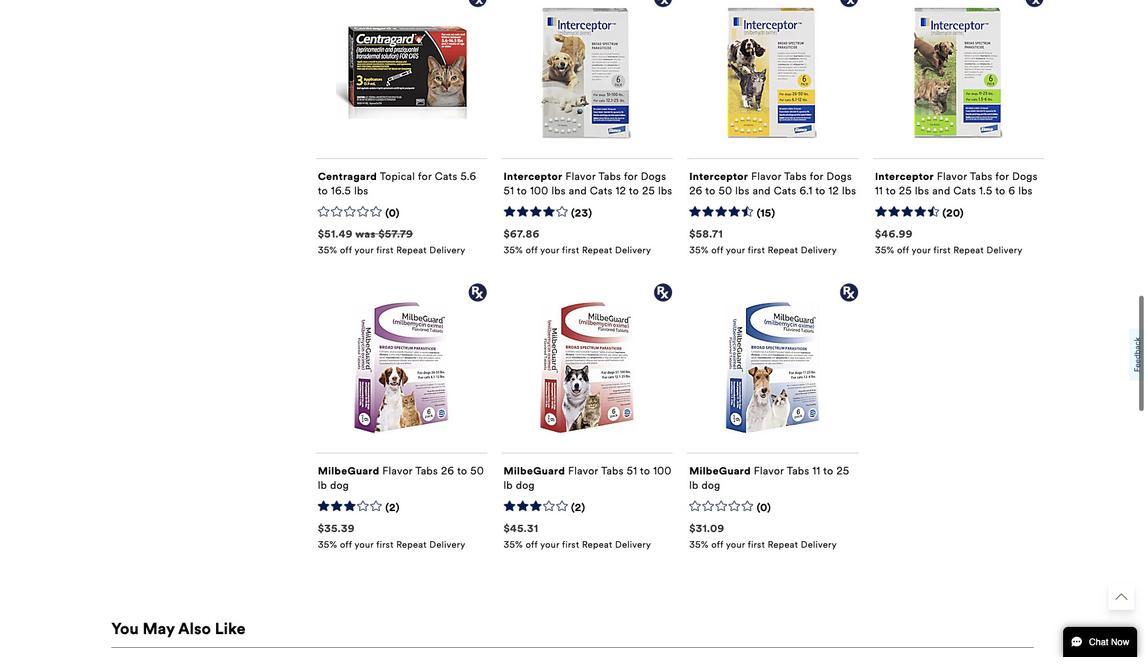 Task type: vqa. For each thing, say whether or not it's contained in the screenshot.
Full
no



Task type: locate. For each thing, give the bounding box(es) containing it.
your for flavor tabs for dogs 26 to 50 lbs and cats 6.1 to 12 lbs
[[726, 245, 745, 256]]

topical
[[380, 170, 415, 183]]

2 milbeguard from the left
[[504, 465, 565, 478]]

your inside $35.39 35% off your first repeat delivery
[[355, 540, 374, 551]]

tabs for flavor tabs for dogs 26 to 50 lbs and cats 6.1 to 12 lbs
[[784, 170, 807, 183]]

1 interceptor from the left
[[504, 170, 563, 183]]

12 inside flavor tabs for dogs 26 to 50 lbs and cats 6.1 to 12 lbs
[[829, 185, 839, 197]]

dog up $45.31
[[516, 480, 535, 492]]

100
[[530, 185, 549, 197], [653, 465, 672, 478]]

0 horizontal spatial lb
[[318, 480, 327, 492]]

1 horizontal spatial lb
[[504, 480, 513, 492]]

repeat inside $31.09 35% off your first repeat delivery
[[768, 540, 798, 551]]

50 inside flavor tabs for dogs 26 to 50 lbs and cats 6.1 to 12 lbs
[[719, 185, 732, 197]]

1 vertical spatial 26
[[441, 465, 454, 478]]

you
[[111, 620, 139, 640]]

0 horizontal spatial 50
[[470, 465, 484, 478]]

35% inside $35.39 35% off your first repeat delivery
[[318, 540, 337, 551]]

rx medicine badge icon image for topical for cats 5.6 to 16.5 lbs
[[468, 0, 487, 8]]

35% down $51.49
[[318, 245, 337, 256]]

repeat for flavor tabs 11 to 25 lb dog
[[768, 540, 798, 551]]

35% for flavor tabs for dogs 11 to 25 lbs and cats 1.5 to 6 lbs
[[875, 245, 895, 256]]

for inside flavor tabs for dogs 11 to 25 lbs and cats 1.5 to 6 lbs
[[996, 170, 1009, 183]]

dog inside flavor tabs 51 to 100 lb dog
[[516, 480, 535, 492]]

26
[[689, 185, 703, 197], [441, 465, 454, 478]]

off for flavor tabs 26 to 50 lb dog
[[340, 540, 352, 551]]

and for (20)
[[932, 185, 951, 197]]

cats inside flavor tabs for dogs 26 to 50 lbs and cats 6.1 to 12 lbs
[[774, 185, 797, 197]]

delivery inside $35.39 35% off your first repeat delivery
[[430, 540, 466, 551]]

2 horizontal spatial interceptor
[[875, 170, 934, 183]]

(2)
[[385, 502, 400, 514], [571, 502, 586, 514]]

lb up $35.39
[[318, 480, 327, 492]]

cats left 5.6
[[435, 170, 458, 183]]

3 dog from the left
[[702, 480, 721, 492]]

0 horizontal spatial dog
[[330, 480, 349, 492]]

25 inside flavor tabs 11 to 25 lb dog
[[837, 465, 850, 478]]

0 horizontal spatial milbeguard
[[318, 465, 380, 478]]

cats for flavor tabs for dogs 26 to 50 lbs and cats 6.1 to 12 lbs
[[774, 185, 797, 197]]

1 dogs from the left
[[641, 170, 666, 183]]

35% inside $31.09 35% off your first repeat delivery
[[689, 540, 709, 551]]

1 horizontal spatial (2)
[[571, 502, 586, 514]]

off down $31.09
[[712, 540, 724, 551]]

lb
[[318, 480, 327, 492], [504, 480, 513, 492], [689, 480, 699, 492]]

2 horizontal spatial dog
[[702, 480, 721, 492]]

1 horizontal spatial 50
[[719, 185, 732, 197]]

delivery for flavor tabs for dogs 51 to 100 lbs and cats 12 to 25 lbs
[[615, 245, 651, 256]]

0 reviews element up $31.09 35% off your first repeat delivery
[[757, 502, 771, 516]]

lbs inside topical for cats 5.6 to 16.5 lbs
[[354, 185, 369, 197]]

repeat for flavor tabs for dogs 51 to 100 lbs and cats 12 to 25 lbs
[[582, 245, 613, 256]]

4 for from the left
[[996, 170, 1009, 183]]

(2) for $35.39
[[385, 502, 400, 514]]

cats up (23)
[[590, 185, 613, 197]]

0 horizontal spatial dogs
[[641, 170, 666, 183]]

1.5
[[979, 185, 993, 197]]

1 horizontal spatial milbeguard
[[504, 465, 565, 478]]

3 interceptor from the left
[[875, 170, 934, 183]]

first inside $35.39 35% off your first repeat delivery
[[376, 540, 394, 551]]

repeat inside $67.86 35% off your first repeat delivery
[[582, 245, 613, 256]]

to inside flavor tabs 11 to 25 lb dog
[[823, 465, 834, 478]]

1 vertical spatial 0 reviews element
[[757, 502, 771, 516]]

2 lb from the left
[[504, 480, 513, 492]]

3 lb from the left
[[689, 480, 699, 492]]

repeat inside $58.71 35% off your first repeat delivery
[[768, 245, 798, 256]]

interceptor up "$58.71"
[[689, 170, 748, 183]]

1 vertical spatial 11
[[813, 465, 821, 478]]

dog for flavor tabs 51 to 100 lb dog
[[516, 480, 535, 492]]

0 reviews element
[[385, 207, 400, 221], [757, 502, 771, 516]]

off inside $46.99 35% off your first repeat delivery
[[897, 245, 909, 256]]

25 inside flavor tabs for dogs 11 to 25 lbs and cats 1.5 to 6 lbs
[[899, 185, 912, 197]]

milbeguard
[[318, 465, 380, 478], [504, 465, 565, 478], [689, 465, 751, 478]]

off for flavor tabs for dogs 26 to 50 lbs and cats 6.1 to 12 lbs
[[712, 245, 724, 256]]

cats left 1.5
[[954, 185, 976, 197]]

25
[[642, 185, 655, 197], [899, 185, 912, 197], [837, 465, 850, 478]]

$31.09
[[689, 523, 725, 535]]

lb for flavor tabs 26 to 50 lb dog
[[318, 480, 327, 492]]

tabs inside flavor tabs 26 to 50 lb dog
[[415, 465, 438, 478]]

1 horizontal spatial and
[[753, 185, 771, 197]]

cats inside the flavor tabs for dogs 51 to 100 lbs and cats 12 to 25 lbs
[[590, 185, 613, 197]]

35% down $35.39
[[318, 540, 337, 551]]

flavor inside flavor tabs for dogs 26 to 50 lbs and cats 6.1 to 12 lbs
[[751, 170, 782, 183]]

7 lbs from the left
[[1019, 185, 1033, 197]]

tabs inside flavor tabs 51 to 100 lb dog
[[601, 465, 624, 478]]

1 horizontal spatial interceptor
[[689, 170, 748, 183]]

0 horizontal spatial (2)
[[385, 502, 400, 514]]

delivery inside $46.99 35% off your first repeat delivery
[[987, 245, 1023, 256]]

0 horizontal spatial 12
[[616, 185, 626, 197]]

interceptor up $67.86 at the left of the page
[[504, 170, 563, 183]]

rx medicine badge icon image
[[468, 0, 487, 8], [653, 0, 673, 8], [839, 0, 859, 8], [1025, 0, 1044, 8], [468, 283, 487, 303], [653, 283, 673, 303], [839, 283, 859, 303]]

2 and from the left
[[753, 185, 771, 197]]

0 vertical spatial 11
[[875, 185, 883, 197]]

2 dogs from the left
[[827, 170, 852, 183]]

0 vertical spatial 51
[[504, 185, 514, 197]]

1 and from the left
[[569, 185, 587, 197]]

35% down $46.99
[[875, 245, 895, 256]]

dogs inside the flavor tabs for dogs 51 to 100 lbs and cats 12 to 25 lbs
[[641, 170, 666, 183]]

lb inside flavor tabs 26 to 50 lb dog
[[318, 480, 327, 492]]

and inside the flavor tabs for dogs 51 to 100 lbs and cats 12 to 25 lbs
[[569, 185, 587, 197]]

flavor inside flavor tabs 26 to 50 lb dog
[[383, 465, 413, 478]]

35% down "$58.71"
[[689, 245, 709, 256]]

cats for flavor tabs for dogs 11 to 25 lbs and cats 1.5 to 6 lbs
[[954, 185, 976, 197]]

cats
[[435, 170, 458, 183], [590, 185, 613, 197], [774, 185, 797, 197], [954, 185, 976, 197]]

11
[[875, 185, 883, 197], [813, 465, 821, 478]]

flavor for $46.99
[[937, 170, 967, 183]]

tabs inside the flavor tabs for dogs 51 to 100 lbs and cats 12 to 25 lbs
[[599, 170, 621, 183]]

2 dog from the left
[[516, 480, 535, 492]]

1 milbeguard from the left
[[318, 465, 380, 478]]

your inside $45.31 35% off your first repeat delivery
[[540, 540, 560, 551]]

repeat inside $45.31 35% off your first repeat delivery
[[582, 540, 613, 551]]

2 for from the left
[[624, 170, 638, 183]]

35%
[[318, 245, 337, 256], [504, 245, 523, 256], [689, 245, 709, 256], [875, 245, 895, 256], [318, 540, 337, 551], [504, 540, 523, 551], [689, 540, 709, 551]]

0 horizontal spatial 51
[[504, 185, 514, 197]]

2 horizontal spatial lb
[[689, 480, 699, 492]]

off inside $45.31 35% off your first repeat delivery
[[526, 540, 538, 551]]

delivery inside $45.31 35% off your first repeat delivery
[[615, 540, 651, 551]]

off down "$58.71"
[[712, 245, 724, 256]]

2 reviews element for $35.39
[[385, 502, 400, 516]]

1 horizontal spatial (0)
[[757, 502, 771, 514]]

1 horizontal spatial 26
[[689, 185, 703, 197]]

first for flavor tabs 11 to 25 lb dog
[[748, 540, 765, 551]]

milbeguard up $45.31
[[504, 465, 565, 478]]

to
[[318, 185, 328, 197], [517, 185, 527, 197], [629, 185, 639, 197], [706, 185, 716, 197], [816, 185, 826, 197], [886, 185, 896, 197], [996, 185, 1006, 197], [457, 465, 467, 478], [640, 465, 650, 478], [823, 465, 834, 478]]

to inside flavor tabs 51 to 100 lb dog
[[640, 465, 650, 478]]

repeat
[[396, 245, 427, 256], [582, 245, 613, 256], [768, 245, 798, 256], [954, 245, 984, 256], [396, 540, 427, 551], [582, 540, 613, 551], [768, 540, 798, 551]]

1 horizontal spatial 11
[[875, 185, 883, 197]]

for inside topical for cats 5.6 to 16.5 lbs
[[418, 170, 432, 183]]

0 vertical spatial 26
[[689, 185, 703, 197]]

2 horizontal spatial 25
[[899, 185, 912, 197]]

lb inside flavor tabs 51 to 100 lb dog
[[504, 480, 513, 492]]

35% down $31.09
[[689, 540, 709, 551]]

delivery for flavor tabs for dogs 26 to 50 lbs and cats 6.1 to 12 lbs
[[801, 245, 837, 256]]

35% inside $58.71 35% off your first repeat delivery
[[689, 245, 709, 256]]

repeat inside $35.39 35% off your first repeat delivery
[[396, 540, 427, 551]]

flavor tabs 26 to 50 lb dog
[[318, 465, 484, 492]]

$46.99 35% off your first repeat delivery
[[875, 228, 1023, 256]]

2 reviews element up $45.31 35% off your first repeat delivery
[[571, 502, 586, 516]]

dog
[[330, 480, 349, 492], [516, 480, 535, 492], [702, 480, 721, 492]]

$67.86 35% off your first repeat delivery
[[504, 228, 651, 256]]

2 (2) from the left
[[571, 502, 586, 514]]

off inside $51.49 was $57.79 35% off your first repeat delivery
[[340, 245, 352, 256]]

0 vertical spatial (0)
[[385, 207, 400, 219]]

0 horizontal spatial 2 reviews element
[[385, 502, 400, 516]]

for for flavor tabs for dogs 26 to 50 lbs and cats 6.1 to 12 lbs
[[810, 170, 824, 183]]

and up (23)
[[569, 185, 587, 197]]

3 milbeguard from the left
[[689, 465, 751, 478]]

0 reviews element up $57.79
[[385, 207, 400, 221]]

51
[[504, 185, 514, 197], [627, 465, 637, 478]]

(0)
[[385, 207, 400, 219], [757, 502, 771, 514]]

1 2 reviews element from the left
[[385, 502, 400, 516]]

dogs inside flavor tabs for dogs 26 to 50 lbs and cats 6.1 to 12 lbs
[[827, 170, 852, 183]]

interceptor up $46.99
[[875, 170, 934, 183]]

0 horizontal spatial 0 reviews element
[[385, 207, 400, 221]]

2 horizontal spatial dogs
[[1012, 170, 1038, 183]]

3 and from the left
[[932, 185, 951, 197]]

(0) up $31.09 35% off your first repeat delivery
[[757, 502, 771, 514]]

2 horizontal spatial and
[[932, 185, 951, 197]]

lbs
[[354, 185, 369, 197], [552, 185, 566, 197], [658, 185, 673, 197], [735, 185, 750, 197], [842, 185, 857, 197], [915, 185, 929, 197], [1019, 185, 1033, 197]]

rx medicine badge icon image for flavor tabs 11 to 25 lb dog
[[839, 283, 859, 303]]

repeat inside $46.99 35% off your first repeat delivery
[[954, 245, 984, 256]]

1 horizontal spatial 12
[[829, 185, 839, 197]]

tabs for flavor tabs for dogs 11 to 25 lbs and cats 1.5 to 6 lbs
[[970, 170, 993, 183]]

tabs inside flavor tabs for dogs 26 to 50 lbs and cats 6.1 to 12 lbs
[[784, 170, 807, 183]]

off
[[340, 245, 352, 256], [526, 245, 538, 256], [712, 245, 724, 256], [897, 245, 909, 256], [340, 540, 352, 551], [526, 540, 538, 551], [712, 540, 724, 551]]

and inside flavor tabs for dogs 26 to 50 lbs and cats 6.1 to 12 lbs
[[753, 185, 771, 197]]

2 reviews element up $35.39 35% off your first repeat delivery
[[385, 502, 400, 516]]

first inside $58.71 35% off your first repeat delivery
[[748, 245, 765, 256]]

first inside $31.09 35% off your first repeat delivery
[[748, 540, 765, 551]]

off for flavor tabs 11 to 25 lb dog
[[712, 540, 724, 551]]

off down $35.39
[[340, 540, 352, 551]]

delivery for flavor tabs 11 to 25 lb dog
[[801, 540, 837, 551]]

3 for from the left
[[810, 170, 824, 183]]

0 horizontal spatial 25
[[642, 185, 655, 197]]

0 horizontal spatial 26
[[441, 465, 454, 478]]

$31.09 35% off your first repeat delivery
[[689, 523, 837, 551]]

dogs inside flavor tabs for dogs 11 to 25 lbs and cats 1.5 to 6 lbs
[[1012, 170, 1038, 183]]

your inside $31.09 35% off your first repeat delivery
[[726, 540, 745, 551]]

0 horizontal spatial interceptor
[[504, 170, 563, 183]]

dogs for 12
[[827, 170, 852, 183]]

flavor inside flavor tabs 11 to 25 lb dog
[[754, 465, 784, 478]]

repeat for flavor tabs for dogs 26 to 50 lbs and cats 6.1 to 12 lbs
[[768, 245, 798, 256]]

35% down $67.86 at the left of the page
[[504, 245, 523, 256]]

for inside flavor tabs for dogs 26 to 50 lbs and cats 6.1 to 12 lbs
[[810, 170, 824, 183]]

$57.79
[[379, 228, 413, 240]]

$51.49
[[318, 228, 353, 240]]

100 inside the flavor tabs for dogs 51 to 100 lbs and cats 12 to 25 lbs
[[530, 185, 549, 197]]

(2) up $35.39 35% off your first repeat delivery
[[385, 502, 400, 514]]

cats left 6.1
[[774, 185, 797, 197]]

(2) for $45.31
[[571, 502, 586, 514]]

off down $51.49
[[340, 245, 352, 256]]

your inside $58.71 35% off your first repeat delivery
[[726, 245, 745, 256]]

your
[[355, 245, 374, 256], [540, 245, 560, 256], [726, 245, 745, 256], [912, 245, 931, 256], [355, 540, 374, 551], [540, 540, 560, 551], [726, 540, 745, 551]]

4 lbs from the left
[[735, 185, 750, 197]]

0 horizontal spatial and
[[569, 185, 587, 197]]

flavor inside the flavor tabs for dogs 51 to 100 lbs and cats 12 to 25 lbs
[[566, 170, 596, 183]]

your inside $67.86 35% off your first repeat delivery
[[540, 245, 560, 256]]

first inside $46.99 35% off your first repeat delivery
[[934, 245, 951, 256]]

delivery inside $31.09 35% off your first repeat delivery
[[801, 540, 837, 551]]

tabs for flavor tabs 51 to 100 lb dog
[[601, 465, 624, 478]]

2 interceptor from the left
[[689, 170, 748, 183]]

1 lbs from the left
[[354, 185, 369, 197]]

1 (2) from the left
[[385, 502, 400, 514]]

and up (20)
[[932, 185, 951, 197]]

and for (23)
[[569, 185, 587, 197]]

$35.39
[[318, 523, 355, 535]]

milbeguard up $31.09
[[689, 465, 751, 478]]

35% inside $51.49 was $57.79 35% off your first repeat delivery
[[318, 245, 337, 256]]

51 inside the flavor tabs for dogs 51 to 100 lbs and cats 12 to 25 lbs
[[504, 185, 514, 197]]

2 lbs from the left
[[552, 185, 566, 197]]

flavor for $31.09
[[754, 465, 784, 478]]

(0) up $57.79
[[385, 207, 400, 219]]

first inside $45.31 35% off your first repeat delivery
[[562, 540, 579, 551]]

0 vertical spatial 100
[[530, 185, 549, 197]]

2 12 from the left
[[829, 185, 839, 197]]

2 2 reviews element from the left
[[571, 502, 586, 516]]

tabs inside flavor tabs 11 to 25 lb dog
[[787, 465, 810, 478]]

repeat for flavor tabs for dogs 11 to 25 lbs and cats 1.5 to 6 lbs
[[954, 245, 984, 256]]

35% for flavor tabs 26 to 50 lb dog
[[318, 540, 337, 551]]

tabs
[[599, 170, 621, 183], [784, 170, 807, 183], [970, 170, 993, 183], [415, 465, 438, 478], [601, 465, 624, 478], [787, 465, 810, 478]]

centragard
[[318, 170, 377, 183]]

1 vertical spatial (0)
[[757, 502, 771, 514]]

1 12 from the left
[[616, 185, 626, 197]]

flavor for $58.71
[[751, 170, 782, 183]]

dog for flavor tabs 26 to 50 lb dog
[[330, 480, 349, 492]]

interceptor for 50
[[689, 170, 748, 183]]

repeat for flavor tabs 51 to 100 lb dog
[[582, 540, 613, 551]]

off down $45.31
[[526, 540, 538, 551]]

first
[[376, 245, 394, 256], [562, 245, 579, 256], [748, 245, 765, 256], [934, 245, 951, 256], [376, 540, 394, 551], [562, 540, 579, 551], [748, 540, 765, 551]]

1 horizontal spatial dog
[[516, 480, 535, 492]]

dog inside flavor tabs 26 to 50 lb dog
[[330, 480, 349, 492]]

0 horizontal spatial 100
[[530, 185, 549, 197]]

1 vertical spatial 50
[[470, 465, 484, 478]]

$58.71 35% off your first repeat delivery
[[689, 228, 837, 256]]

first inside $67.86 35% off your first repeat delivery
[[562, 245, 579, 256]]

for
[[418, 170, 432, 183], [624, 170, 638, 183], [810, 170, 824, 183], [996, 170, 1009, 183]]

35% down $45.31
[[504, 540, 523, 551]]

12
[[616, 185, 626, 197], [829, 185, 839, 197]]

35% inside $45.31 35% off your first repeat delivery
[[504, 540, 523, 551]]

interceptor for 25
[[875, 170, 934, 183]]

off down $46.99
[[897, 245, 909, 256]]

delivery inside $67.86 35% off your first repeat delivery
[[615, 245, 651, 256]]

3 dogs from the left
[[1012, 170, 1038, 183]]

11 inside flavor tabs 11 to 25 lb dog
[[813, 465, 821, 478]]

off inside $58.71 35% off your first repeat delivery
[[712, 245, 724, 256]]

(20)
[[943, 207, 964, 219]]

for inside the flavor tabs for dogs 51 to 100 lbs and cats 12 to 25 lbs
[[624, 170, 638, 183]]

dog inside flavor tabs 11 to 25 lb dog
[[702, 480, 721, 492]]

rx medicine badge icon image for flavor tabs 26 to 50 lb dog
[[468, 283, 487, 303]]

(2) up $45.31 35% off your first repeat delivery
[[571, 502, 586, 514]]

0 vertical spatial 0 reviews element
[[385, 207, 400, 221]]

1 lb from the left
[[318, 480, 327, 492]]

flavor tabs for dogs 51 to 100 lbs and cats 12 to 25 lbs
[[504, 170, 673, 197]]

3 lbs from the left
[[658, 185, 673, 197]]

35% inside $46.99 35% off your first repeat delivery
[[875, 245, 895, 256]]

5.6
[[461, 170, 477, 183]]

lb inside flavor tabs 11 to 25 lb dog
[[689, 480, 699, 492]]

1 horizontal spatial dogs
[[827, 170, 852, 183]]

rx medicine badge icon image for flavor tabs for dogs 26 to 50 lbs and cats 6.1 to 12 lbs
[[839, 0, 859, 8]]

delivery inside $58.71 35% off your first repeat delivery
[[801, 245, 837, 256]]

off down $67.86 at the left of the page
[[526, 245, 538, 256]]

lb up $45.31
[[504, 480, 513, 492]]

cats inside flavor tabs for dogs 11 to 25 lbs and cats 1.5 to 6 lbs
[[954, 185, 976, 197]]

off inside $35.39 35% off your first repeat delivery
[[340, 540, 352, 551]]

and inside flavor tabs for dogs 11 to 25 lbs and cats 1.5 to 6 lbs
[[932, 185, 951, 197]]

2 horizontal spatial milbeguard
[[689, 465, 751, 478]]

lb up $31.09
[[689, 480, 699, 492]]

1 horizontal spatial 25
[[837, 465, 850, 478]]

your for flavor tabs for dogs 11 to 25 lbs and cats 1.5 to 6 lbs
[[912, 245, 931, 256]]

interceptor
[[504, 170, 563, 183], [689, 170, 748, 183], [875, 170, 934, 183]]

cats for flavor tabs for dogs 51 to 100 lbs and cats 12 to 25 lbs
[[590, 185, 613, 197]]

1 horizontal spatial 100
[[653, 465, 672, 478]]

dog up $31.09
[[702, 480, 721, 492]]

off inside $67.86 35% off your first repeat delivery
[[526, 245, 538, 256]]

0 reviews element for flavor
[[757, 502, 771, 516]]

1 horizontal spatial 0 reviews element
[[757, 502, 771, 516]]

25 inside the flavor tabs for dogs 51 to 100 lbs and cats 12 to 25 lbs
[[642, 185, 655, 197]]

tabs inside flavor tabs for dogs 11 to 25 lbs and cats 1.5 to 6 lbs
[[970, 170, 993, 183]]

your for flavor tabs for dogs 51 to 100 lbs and cats 12 to 25 lbs
[[540, 245, 560, 256]]

0 horizontal spatial (0)
[[385, 207, 400, 219]]

0 horizontal spatial 11
[[813, 465, 821, 478]]

2 reviews element
[[385, 502, 400, 516], [571, 502, 586, 516]]

milbeguard up $35.39
[[318, 465, 380, 478]]

cats inside topical for cats 5.6 to 16.5 lbs
[[435, 170, 458, 183]]

1 horizontal spatial 51
[[627, 465, 637, 478]]

dog up $35.39
[[330, 480, 349, 492]]

delivery
[[430, 245, 466, 256], [615, 245, 651, 256], [801, 245, 837, 256], [987, 245, 1023, 256], [430, 540, 466, 551], [615, 540, 651, 551], [801, 540, 837, 551]]

1 horizontal spatial 2 reviews element
[[571, 502, 586, 516]]

flavor inside flavor tabs for dogs 11 to 25 lbs and cats 1.5 to 6 lbs
[[937, 170, 967, 183]]

and up (15) at the top of page
[[753, 185, 771, 197]]

flavor
[[566, 170, 596, 183], [751, 170, 782, 183], [937, 170, 967, 183], [383, 465, 413, 478], [568, 465, 598, 478], [754, 465, 784, 478]]

first for flavor tabs for dogs 26 to 50 lbs and cats 6.1 to 12 lbs
[[748, 245, 765, 256]]

dogs
[[641, 170, 666, 183], [827, 170, 852, 183], [1012, 170, 1038, 183]]

1 vertical spatial 51
[[627, 465, 637, 478]]

50
[[719, 185, 732, 197], [470, 465, 484, 478]]

1 vertical spatial 100
[[653, 465, 672, 478]]

tabs for flavor tabs 26 to 50 lb dog
[[415, 465, 438, 478]]

and
[[569, 185, 587, 197], [753, 185, 771, 197], [932, 185, 951, 197]]

1 for from the left
[[418, 170, 432, 183]]

1 dog from the left
[[330, 480, 349, 492]]

35% inside $67.86 35% off your first repeat delivery
[[504, 245, 523, 256]]

off inside $31.09 35% off your first repeat delivery
[[712, 540, 724, 551]]

your inside $46.99 35% off your first repeat delivery
[[912, 245, 931, 256]]

0 vertical spatial 50
[[719, 185, 732, 197]]

flavor tabs for dogs 11 to 25 lbs and cats 1.5 to 6 lbs
[[875, 170, 1038, 197]]

flavor inside flavor tabs 51 to 100 lb dog
[[568, 465, 598, 478]]



Task type: describe. For each thing, give the bounding box(es) containing it.
like
[[215, 620, 246, 640]]

first for flavor tabs for dogs 11 to 25 lbs and cats 1.5 to 6 lbs
[[934, 245, 951, 256]]

delivery inside $51.49 was $57.79 35% off your first repeat delivery
[[430, 245, 466, 256]]

$45.31 35% off your first repeat delivery
[[504, 523, 651, 551]]

35% for flavor tabs 11 to 25 lb dog
[[689, 540, 709, 551]]

flavor tabs 11 to 25 lb dog
[[689, 465, 850, 492]]

flavor for $45.31
[[568, 465, 598, 478]]

$67.86
[[504, 228, 540, 240]]

26 inside flavor tabs for dogs 26 to 50 lbs and cats 6.1 to 12 lbs
[[689, 185, 703, 197]]

35% for flavor tabs for dogs 26 to 50 lbs and cats 6.1 to 12 lbs
[[689, 245, 709, 256]]

flavor for $67.86
[[566, 170, 596, 183]]

(0) for topical
[[385, 207, 400, 219]]

first inside $51.49 was $57.79 35% off your first repeat delivery
[[376, 245, 394, 256]]

51 inside flavor tabs 51 to 100 lb dog
[[627, 465, 637, 478]]

100 inside flavor tabs 51 to 100 lb dog
[[653, 465, 672, 478]]

rx medicine badge icon image for flavor tabs for dogs 11 to 25 lbs and cats 1.5 to 6 lbs
[[1025, 0, 1044, 8]]

0 reviews element for topical
[[385, 207, 400, 221]]

flavor tabs for dogs 26 to 50 lbs and cats 6.1 to 12 lbs
[[689, 170, 857, 197]]

tabs for flavor tabs 11 to 25 lb dog
[[787, 465, 810, 478]]

delivery for flavor tabs for dogs 11 to 25 lbs and cats 1.5 to 6 lbs
[[987, 245, 1023, 256]]

dog for flavor tabs 11 to 25 lb dog
[[702, 480, 721, 492]]

your inside $51.49 was $57.79 35% off your first repeat delivery
[[355, 245, 374, 256]]

your for flavor tabs 11 to 25 lb dog
[[726, 540, 745, 551]]

and for (15)
[[753, 185, 771, 197]]

styled arrow button link
[[1109, 584, 1135, 611]]

to inside topical for cats 5.6 to 16.5 lbs
[[318, 185, 328, 197]]

may
[[143, 620, 175, 640]]

rx medicine badge icon image for flavor tabs for dogs 51 to 100 lbs and cats 12 to 25 lbs
[[653, 0, 673, 8]]

dogs for 6
[[1012, 170, 1038, 183]]

5 lbs from the left
[[842, 185, 857, 197]]

(15)
[[757, 207, 776, 219]]

interceptor for 100
[[504, 170, 563, 183]]

(23)
[[571, 207, 592, 219]]

topical for cats 5.6 to 16.5 lbs
[[318, 170, 477, 197]]

for for flavor tabs for dogs 51 to 100 lbs and cats 12 to 25 lbs
[[624, 170, 638, 183]]

first for flavor tabs 26 to 50 lb dog
[[376, 540, 394, 551]]

20 reviews element
[[943, 207, 964, 221]]

tabs for flavor tabs for dogs 51 to 100 lbs and cats 12 to 25 lbs
[[599, 170, 621, 183]]

dogs for 25
[[641, 170, 666, 183]]

off for flavor tabs for dogs 51 to 100 lbs and cats 12 to 25 lbs
[[526, 245, 538, 256]]

milbeguard for flavor tabs 26 to 50 lb dog
[[318, 465, 380, 478]]

milbeguard for flavor tabs 11 to 25 lb dog
[[689, 465, 751, 478]]

first for flavor tabs 51 to 100 lb dog
[[562, 540, 579, 551]]

$45.31
[[504, 523, 538, 535]]

35% for flavor tabs for dogs 51 to 100 lbs and cats 12 to 25 lbs
[[504, 245, 523, 256]]

flavor for $35.39
[[383, 465, 413, 478]]

lb for flavor tabs 51 to 100 lb dog
[[504, 480, 513, 492]]

repeat for flavor tabs 26 to 50 lb dog
[[396, 540, 427, 551]]

35% for flavor tabs 51 to 100 lb dog
[[504, 540, 523, 551]]

50 inside flavor tabs 26 to 50 lb dog
[[470, 465, 484, 478]]

lb for flavor tabs 11 to 25 lb dog
[[689, 480, 699, 492]]

2 reviews element for $45.31
[[571, 502, 586, 516]]

off for flavor tabs 51 to 100 lb dog
[[526, 540, 538, 551]]

$51.49 was $57.79 35% off your first repeat delivery
[[318, 228, 466, 256]]

also
[[178, 620, 211, 640]]

11 inside flavor tabs for dogs 11 to 25 lbs and cats 1.5 to 6 lbs
[[875, 185, 883, 197]]

to inside flavor tabs 26 to 50 lb dog
[[457, 465, 467, 478]]

off for flavor tabs for dogs 11 to 25 lbs and cats 1.5 to 6 lbs
[[897, 245, 909, 256]]

6
[[1009, 185, 1016, 197]]

$35.39 35% off your first repeat delivery
[[318, 523, 466, 551]]

6.1
[[800, 185, 813, 197]]

was
[[355, 228, 376, 240]]

first for flavor tabs for dogs 51 to 100 lbs and cats 12 to 25 lbs
[[562, 245, 579, 256]]

26 inside flavor tabs 26 to 50 lb dog
[[441, 465, 454, 478]]

rx medicine badge icon image for flavor tabs 51 to 100 lb dog
[[653, 283, 673, 303]]

$58.71
[[689, 228, 723, 240]]

delivery for flavor tabs 51 to 100 lb dog
[[615, 540, 651, 551]]

(0) for flavor
[[757, 502, 771, 514]]

flavor tabs 51 to 100 lb dog
[[504, 465, 672, 492]]

delivery for flavor tabs 26 to 50 lb dog
[[430, 540, 466, 551]]

12 inside the flavor tabs for dogs 51 to 100 lbs and cats 12 to 25 lbs
[[616, 185, 626, 197]]

16.5
[[331, 185, 351, 197]]

15 reviews element
[[757, 207, 776, 221]]

23 reviews element
[[571, 207, 592, 221]]

milbeguard for flavor tabs 51 to 100 lb dog
[[504, 465, 565, 478]]

your for flavor tabs 26 to 50 lb dog
[[355, 540, 374, 551]]

for for flavor tabs for dogs 11 to 25 lbs and cats 1.5 to 6 lbs
[[996, 170, 1009, 183]]

$46.99
[[875, 228, 913, 240]]

scroll to top image
[[1116, 592, 1128, 603]]

6 lbs from the left
[[915, 185, 929, 197]]

your for flavor tabs 51 to 100 lb dog
[[540, 540, 560, 551]]

you may also like
[[111, 620, 246, 640]]

repeat inside $51.49 was $57.79 35% off your first repeat delivery
[[396, 245, 427, 256]]



